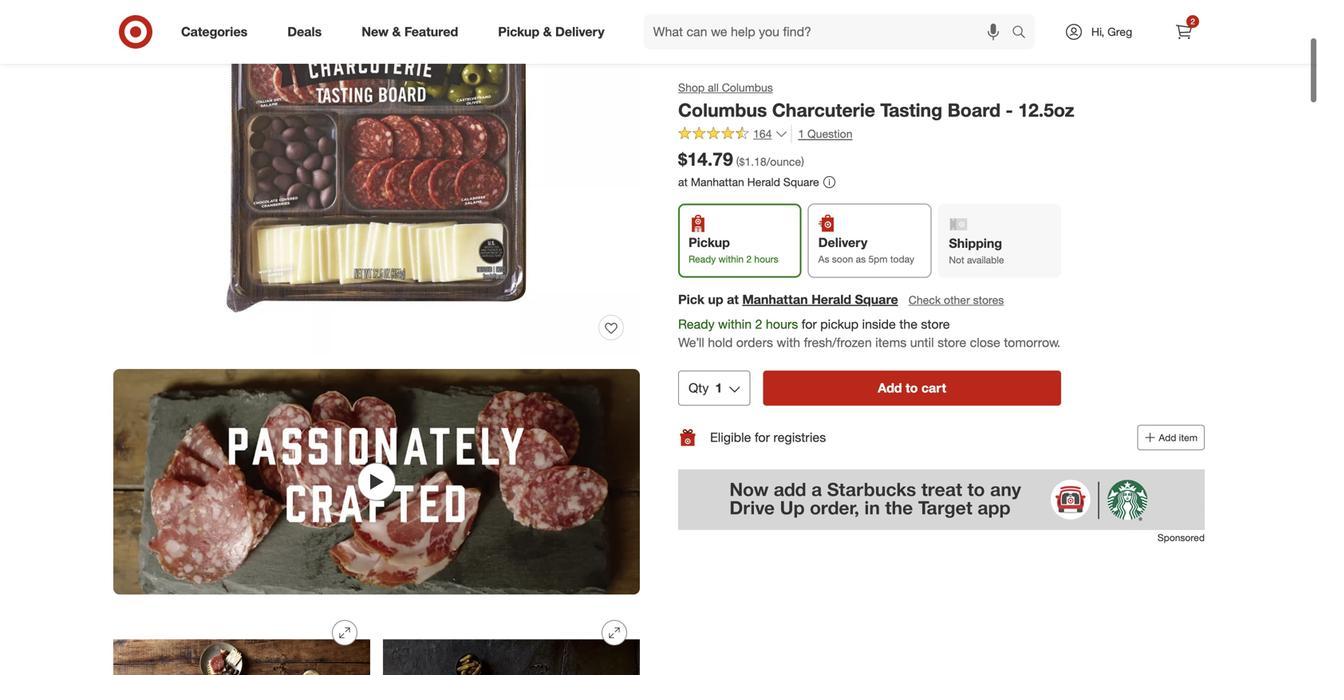 Task type: locate. For each thing, give the bounding box(es) containing it.
tomorrow.
[[1004, 335, 1061, 351]]

check other stores button
[[908, 292, 1005, 309]]

0 vertical spatial pickup
[[498, 24, 540, 40]]

add inside 'button'
[[878, 381, 902, 396]]

0 vertical spatial within
[[719, 253, 744, 265]]

1 vertical spatial within
[[718, 317, 752, 332]]

0 vertical spatial ready
[[689, 253, 716, 265]]

add to cart button
[[763, 371, 1061, 406]]

1 vertical spatial herald
[[812, 292, 851, 308]]

0 horizontal spatial for
[[755, 430, 770, 446]]

0 vertical spatial hours
[[754, 253, 778, 265]]

2 up orders
[[755, 317, 762, 332]]

new & featured
[[362, 24, 458, 40]]

1 horizontal spatial pickup
[[689, 235, 730, 250]]

pickup
[[498, 24, 540, 40], [689, 235, 730, 250]]

at right up on the right of the page
[[727, 292, 739, 308]]

deals
[[287, 24, 322, 40]]

2 & from the left
[[543, 24, 552, 40]]

1 horizontal spatial delivery
[[818, 235, 868, 250]]

add left to
[[878, 381, 902, 396]]

2 vertical spatial 2
[[755, 317, 762, 332]]

within up up on the right of the page
[[719, 253, 744, 265]]

manhattan herald square button
[[742, 291, 898, 309]]

1 vertical spatial manhattan
[[742, 292, 808, 308]]

add left the item on the right bottom of page
[[1159, 432, 1176, 444]]

for right eligible at right bottom
[[755, 430, 770, 446]]

1
[[798, 127, 804, 141], [715, 381, 722, 396]]

for down the manhattan herald square button
[[802, 317, 817, 332]]

0 horizontal spatial herald
[[747, 175, 780, 189]]

1 question
[[798, 127, 853, 141]]

0 horizontal spatial delivery
[[555, 24, 605, 40]]

item
[[1179, 432, 1198, 444]]

1 horizontal spatial 1
[[798, 127, 804, 141]]

columbus charcuterie tasting board - 12.5oz, 1 of 6 image
[[113, 0, 640, 357]]

check other stores
[[909, 293, 1004, 307]]

2
[[1191, 16, 1195, 26], [746, 253, 752, 265], [755, 317, 762, 332]]

1 up ) at the top right
[[798, 127, 804, 141]]

within up hold
[[718, 317, 752, 332]]

manhattan down $14.79
[[691, 175, 744, 189]]

we'll
[[678, 335, 704, 351]]

1 vertical spatial 1
[[715, 381, 722, 396]]

hours up pick up at manhattan herald square
[[754, 253, 778, 265]]

for inside ready within 2 hours for pickup inside the store we'll hold orders with fresh/frozen items until store close tomorrow.
[[802, 317, 817, 332]]

to
[[906, 381, 918, 396]]

hi,
[[1091, 25, 1104, 39]]

new & featured link
[[348, 14, 478, 49]]

hours inside pickup ready within 2 hours
[[754, 253, 778, 265]]

search
[[1005, 26, 1043, 41]]

0 vertical spatial at
[[678, 175, 688, 189]]

within
[[719, 253, 744, 265], [718, 317, 752, 332]]

herald down $1.18 at the right of page
[[747, 175, 780, 189]]

herald
[[747, 175, 780, 189], [812, 292, 851, 308]]

hours
[[754, 253, 778, 265], [766, 317, 798, 332]]

1 horizontal spatial for
[[802, 317, 817, 332]]

tasting
[[880, 99, 942, 121]]

)
[[801, 155, 804, 169]]

eligible for registries
[[710, 430, 826, 446]]

0 horizontal spatial 2
[[746, 253, 752, 265]]

0 vertical spatial herald
[[747, 175, 780, 189]]

add
[[878, 381, 902, 396], [1159, 432, 1176, 444]]

sponsored
[[1158, 532, 1205, 544]]

square
[[783, 175, 819, 189], [855, 292, 898, 308]]

1 vertical spatial 2
[[746, 253, 752, 265]]

1 vertical spatial for
[[755, 430, 770, 446]]

add to cart
[[878, 381, 946, 396]]

ready up pick
[[689, 253, 716, 265]]

12.5oz
[[1018, 99, 1074, 121]]

& inside new & featured link
[[392, 24, 401, 40]]

for
[[802, 317, 817, 332], [755, 430, 770, 446]]

&
[[392, 24, 401, 40], [543, 24, 552, 40]]

close
[[970, 335, 1000, 351]]

1 horizontal spatial &
[[543, 24, 552, 40]]

1 horizontal spatial at
[[727, 292, 739, 308]]

0 horizontal spatial add
[[878, 381, 902, 396]]

hours up the with on the right
[[766, 317, 798, 332]]

shipping
[[949, 236, 1002, 251]]

columbus down all
[[678, 99, 767, 121]]

0 horizontal spatial at
[[678, 175, 688, 189]]

store
[[921, 317, 950, 332], [938, 335, 966, 351]]

2 horizontal spatial 2
[[1191, 16, 1195, 26]]

new
[[362, 24, 389, 40]]

question
[[807, 127, 853, 141]]

shop
[[678, 81, 705, 95]]

2 up pick up at manhattan herald square
[[746, 253, 752, 265]]

2 link
[[1167, 14, 1202, 49]]

search button
[[1005, 14, 1043, 53]]

ready up we'll at the right
[[678, 317, 715, 332]]

store right until
[[938, 335, 966, 351]]

delivery
[[555, 24, 605, 40], [818, 235, 868, 250]]

pickup inside pickup ready within 2 hours
[[689, 235, 730, 250]]

1 horizontal spatial add
[[1159, 432, 1176, 444]]

0 horizontal spatial square
[[783, 175, 819, 189]]

1 horizontal spatial 2
[[755, 317, 762, 332]]

0 horizontal spatial pickup
[[498, 24, 540, 40]]

within inside pickup ready within 2 hours
[[719, 253, 744, 265]]

as
[[818, 253, 829, 265]]

1 horizontal spatial square
[[855, 292, 898, 308]]

add item
[[1159, 432, 1198, 444]]

manhattan
[[691, 175, 744, 189], [742, 292, 808, 308]]

qty
[[689, 381, 709, 396]]

store up until
[[921, 317, 950, 332]]

1 right the qty
[[715, 381, 722, 396]]

0 horizontal spatial &
[[392, 24, 401, 40]]

& inside pickup & delivery link
[[543, 24, 552, 40]]

columbus
[[722, 81, 773, 95], [678, 99, 767, 121]]

ready
[[689, 253, 716, 265], [678, 317, 715, 332]]

(
[[736, 155, 739, 169]]

herald up pickup
[[812, 292, 851, 308]]

1 vertical spatial square
[[855, 292, 898, 308]]

5pm
[[868, 253, 888, 265]]

columbus charcuterie tasting board - 12.5oz, 4 of 6 image
[[383, 608, 640, 676]]

stores
[[973, 293, 1004, 307]]

add for add to cart
[[878, 381, 902, 396]]

manhattan up the with on the right
[[742, 292, 808, 308]]

0 horizontal spatial 1
[[715, 381, 722, 396]]

0 vertical spatial columbus
[[722, 81, 773, 95]]

columbus right all
[[722, 81, 773, 95]]

columbus charcuterie tasting board - 12.5oz, 3 of 6 image
[[113, 608, 370, 676]]

pickup & delivery link
[[485, 14, 624, 49]]

0 vertical spatial for
[[802, 317, 817, 332]]

1 within from the top
[[719, 253, 744, 265]]

1 vertical spatial add
[[1159, 432, 1176, 444]]

1 vertical spatial hours
[[766, 317, 798, 332]]

square down ) at the top right
[[783, 175, 819, 189]]

qty 1
[[689, 381, 722, 396]]

1 vertical spatial ready
[[678, 317, 715, 332]]

at down $14.79
[[678, 175, 688, 189]]

1 vertical spatial delivery
[[818, 235, 868, 250]]

/ounce
[[766, 155, 801, 169]]

1 & from the left
[[392, 24, 401, 40]]

1 question link
[[791, 125, 853, 143]]

square up inside
[[855, 292, 898, 308]]

2 right greg
[[1191, 16, 1195, 26]]

1 vertical spatial pickup
[[689, 235, 730, 250]]

within inside ready within 2 hours for pickup inside the store we'll hold orders with fresh/frozen items until store close tomorrow.
[[718, 317, 752, 332]]

0 vertical spatial add
[[878, 381, 902, 396]]

1 vertical spatial at
[[727, 292, 739, 308]]

0 vertical spatial delivery
[[555, 24, 605, 40]]

pick
[[678, 292, 705, 308]]

164
[[753, 127, 772, 141]]

registries
[[773, 430, 826, 446]]

add inside "button"
[[1159, 432, 1176, 444]]

pick up at manhattan herald square
[[678, 292, 898, 308]]

2 within from the top
[[718, 317, 752, 332]]

What can we help you find? suggestions appear below search field
[[644, 14, 1016, 49]]

ready inside pickup ready within 2 hours
[[689, 253, 716, 265]]

at
[[678, 175, 688, 189], [727, 292, 739, 308]]

& for new
[[392, 24, 401, 40]]

pickup & delivery
[[498, 24, 605, 40]]



Task type: vqa. For each thing, say whether or not it's contained in the screenshot.
Category
no



Task type: describe. For each thing, give the bounding box(es) containing it.
the
[[899, 317, 918, 332]]

ready within 2 hours for pickup inside the store we'll hold orders with fresh/frozen items until store close tomorrow.
[[678, 317, 1061, 351]]

inside
[[862, 317, 896, 332]]

add item button
[[1137, 425, 1205, 451]]

2 inside ready within 2 hours for pickup inside the store we'll hold orders with fresh/frozen items until store close tomorrow.
[[755, 317, 762, 332]]

soon
[[832, 253, 853, 265]]

shop all columbus columbus charcuterie tasting board - 12.5oz
[[678, 81, 1074, 121]]

today
[[890, 253, 914, 265]]

deals link
[[274, 14, 342, 49]]

with
[[777, 335, 800, 351]]

eligible
[[710, 430, 751, 446]]

as
[[856, 253, 866, 265]]

hold
[[708, 335, 733, 351]]

available
[[967, 254, 1004, 266]]

categories
[[181, 24, 248, 40]]

featured
[[404, 24, 458, 40]]

until
[[910, 335, 934, 351]]

0 vertical spatial 2
[[1191, 16, 1195, 26]]

0 vertical spatial square
[[783, 175, 819, 189]]

ready inside ready within 2 hours for pickup inside the store we'll hold orders with fresh/frozen items until store close tomorrow.
[[678, 317, 715, 332]]

pickup ready within 2 hours
[[689, 235, 778, 265]]

up
[[708, 292, 723, 308]]

0 vertical spatial 1
[[798, 127, 804, 141]]

at manhattan herald square
[[678, 175, 819, 189]]

greg
[[1108, 25, 1132, 39]]

categories link
[[168, 14, 267, 49]]

items
[[875, 335, 907, 351]]

0 vertical spatial manhattan
[[691, 175, 744, 189]]

advertisement element
[[678, 470, 1205, 531]]

$1.18
[[739, 155, 766, 169]]

cart
[[921, 381, 946, 396]]

charcuterie
[[772, 99, 875, 121]]

delivery inside delivery as soon as 5pm today
[[818, 235, 868, 250]]

delivery as soon as 5pm today
[[818, 235, 914, 265]]

2 inside pickup ready within 2 hours
[[746, 253, 752, 265]]

pickup for ready
[[689, 235, 730, 250]]

shipping not available
[[949, 236, 1004, 266]]

0 vertical spatial store
[[921, 317, 950, 332]]

$14.79 ( $1.18 /ounce )
[[678, 148, 804, 170]]

other
[[944, 293, 970, 307]]

$14.79
[[678, 148, 733, 170]]

hours inside ready within 2 hours for pickup inside the store we'll hold orders with fresh/frozen items until store close tomorrow.
[[766, 317, 798, 332]]

hi, greg
[[1091, 25, 1132, 39]]

columbus charcuterie tasting board - 12.5oz, 2 of 6, play video image
[[113, 369, 640, 595]]

164 link
[[678, 125, 788, 145]]

-
[[1006, 99, 1013, 121]]

1 horizontal spatial herald
[[812, 292, 851, 308]]

& for pickup
[[543, 24, 552, 40]]

all
[[708, 81, 719, 95]]

add for add item
[[1159, 432, 1176, 444]]

board
[[948, 99, 1001, 121]]

pickup for &
[[498, 24, 540, 40]]

1 vertical spatial columbus
[[678, 99, 767, 121]]

not
[[949, 254, 964, 266]]

1 vertical spatial store
[[938, 335, 966, 351]]

fresh/frozen
[[804, 335, 872, 351]]

check
[[909, 293, 941, 307]]

pickup
[[820, 317, 859, 332]]

orders
[[736, 335, 773, 351]]



